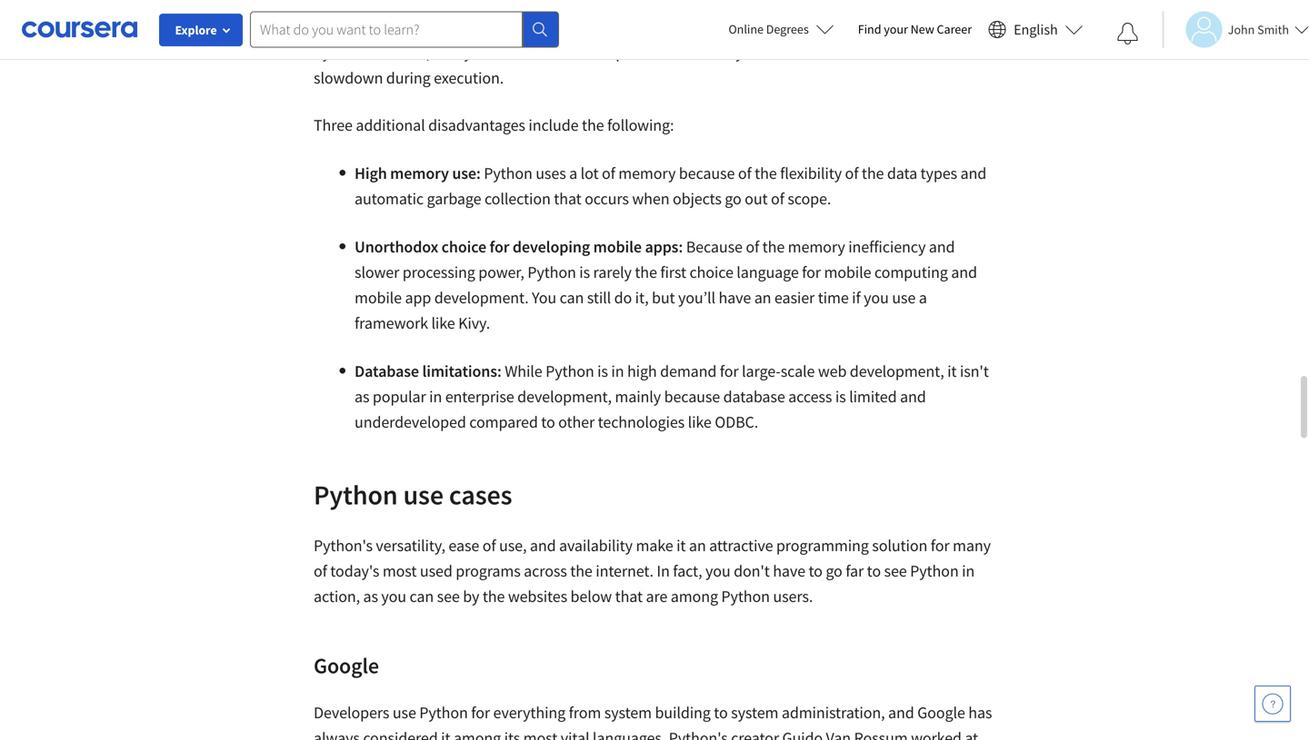 Task type: locate. For each thing, give the bounding box(es) containing it.
0 horizontal spatial among
[[454, 729, 501, 741]]

1 vertical spatial because
[[664, 387, 720, 407]]

memory inside python uses a lot of memory because of the flexibility of the data types and automatic garbage collection that occurs when objects go out of scope.
[[618, 163, 676, 184]]

as inside the while python is in high demand for large-scale web development, it isn't as popular in enterprise development, mainly because database access is limited and underdeveloped compared to other technologies like odbc.
[[355, 387, 370, 407]]

mobile
[[593, 237, 642, 257], [824, 262, 871, 283], [355, 288, 402, 308]]

google up worked
[[917, 703, 965, 724]]

flexibility
[[780, 163, 842, 184]]

1 horizontal spatial see
[[884, 561, 907, 582]]

you right "fact,"
[[706, 561, 731, 582]]

1 vertical spatial code
[[811, 42, 844, 63]]

0 vertical spatial mobile
[[593, 237, 642, 257]]

choice up processing on the top left of page
[[442, 237, 486, 257]]

python inside python is an interpreted programming language that is dynamically typed, meaning it is checked during execution. the interpreter slows things down a bit as it executes the code being written line- by-line. however, many coders find that the speed at which they can write code balances out the slowdown during execution.
[[314, 0, 362, 12]]

python is an interpreted programming language that is dynamically typed, meaning it is checked during execution. the interpreter slows things down a bit as it executes the code being written line- by-line. however, many coders find that the speed at which they can write code balances out the slowdown during execution.
[[314, 0, 977, 88]]

go left far
[[826, 561, 843, 582]]

system
[[604, 703, 652, 724], [731, 703, 779, 724]]

code
[[818, 17, 851, 37], [811, 42, 844, 63]]

out down new
[[910, 42, 933, 63]]

2 vertical spatial a
[[919, 288, 927, 308]]

versatility,
[[376, 536, 445, 556]]

see left by
[[437, 587, 460, 607]]

enterprise
[[445, 387, 514, 407]]

2 system from the left
[[731, 703, 779, 724]]

1 vertical spatial have
[[773, 561, 805, 582]]

0 vertical spatial google
[[314, 653, 379, 680]]

out inside python is an interpreted programming language that is dynamically typed, meaning it is checked during execution. the interpreter slows things down a bit as it executes the code being written line- by-line. however, many coders find that the speed at which they can write code balances out the slowdown during execution.
[[910, 42, 933, 63]]

1 vertical spatial in
[[429, 387, 442, 407]]

many down the
[[434, 42, 472, 63]]

2 horizontal spatial in
[[962, 561, 975, 582]]

0 vertical spatial development,
[[850, 361, 944, 382]]

automatic
[[355, 189, 424, 209]]

python up the collection
[[484, 163, 533, 184]]

for up power,
[[490, 237, 509, 257]]

building
[[655, 703, 711, 724]]

scale
[[781, 361, 815, 382]]

because up objects
[[679, 163, 735, 184]]

can left still
[[560, 288, 584, 308]]

use inside developers use python for everything from system building to system administration, and google has always considered it among its most vital languages. python's creator guido van rossum worked a
[[393, 703, 416, 724]]

2 horizontal spatial an
[[754, 288, 771, 308]]

coders
[[475, 42, 520, 63]]

memory inside because of the memory inefficiency and slower processing power, python is rarely the first choice language for mobile computing and mobile app development. you can still do it, but you'll have an easier time if you use a framework like kivy.
[[788, 237, 845, 257]]

1 vertical spatial as
[[355, 387, 370, 407]]

of up action,
[[314, 561, 327, 582]]

google
[[314, 653, 379, 680], [917, 703, 965, 724]]

1 vertical spatial a
[[569, 163, 577, 184]]

to up users.
[[809, 561, 823, 582]]

can inside python's versatility, ease of use, and availability make it an attractive programming solution for many of today's most used programs across the internet. in fact, you don't have to go far to see python in action, as you can see by the websites below that are among python users.
[[410, 587, 434, 607]]

is left "rarely"
[[579, 262, 590, 283]]

execution. down the coders
[[434, 68, 504, 88]]

out left scope.
[[745, 189, 768, 209]]

have up users.
[[773, 561, 805, 582]]

for right solution
[[931, 536, 950, 556]]

rarely
[[593, 262, 632, 283]]

and inside python uses a lot of memory because of the flexibility of the data types and automatic garbage collection that occurs when objects go out of scope.
[[961, 163, 987, 184]]

1 vertical spatial you
[[706, 561, 731, 582]]

1 vertical spatial google
[[917, 703, 965, 724]]

1 horizontal spatial a
[[667, 17, 675, 37]]

an inside python's versatility, ease of use, and availability make it an attractive programming solution for many of today's most used programs across the internet. in fact, you don't have to go far to see python in action, as you can see by the websites below that are among python users.
[[689, 536, 706, 556]]

you right if
[[864, 288, 889, 308]]

0 vertical spatial language
[[575, 0, 637, 12]]

framework
[[355, 313, 428, 334]]

like inside the while python is in high demand for large-scale web development, it isn't as popular in enterprise development, mainly because database access is limited and underdeveloped compared to other technologies like odbc.
[[688, 412, 712, 433]]

0 vertical spatial in
[[611, 361, 624, 382]]

however,
[[367, 42, 430, 63]]

odbc.
[[715, 412, 758, 433]]

2 vertical spatial an
[[689, 536, 706, 556]]

1 vertical spatial an
[[754, 288, 771, 308]]

for left everything
[[471, 703, 490, 724]]

code right write
[[811, 42, 844, 63]]

2 vertical spatial as
[[363, 587, 378, 607]]

first
[[660, 262, 686, 283]]

and inside the while python is in high demand for large-scale web development, it isn't as popular in enterprise development, mainly because database access is limited and underdeveloped compared to other technologies like odbc.
[[900, 387, 926, 407]]

code down meaning
[[818, 17, 851, 37]]

explore
[[175, 22, 217, 38]]

0 vertical spatial a
[[667, 17, 675, 37]]

0 vertical spatial code
[[818, 17, 851, 37]]

language up things
[[575, 0, 637, 12]]

programming up interpreter in the top of the page
[[479, 0, 571, 12]]

1 vertical spatial development,
[[517, 387, 612, 407]]

1 vertical spatial most
[[523, 729, 558, 741]]

to right building
[[714, 703, 728, 724]]

technologies
[[598, 412, 685, 433]]

like inside because of the memory inefficiency and slower processing power, python is rarely the first choice language for mobile computing and mobile app development. you can still do it, but you'll have an easier time if you use a framework like kivy.
[[431, 313, 455, 334]]

popular
[[373, 387, 426, 407]]

python uses a lot of memory because of the flexibility of the data types and automatic garbage collection that occurs when objects go out of scope.
[[355, 163, 987, 209]]

a inside python is an interpreted programming language that is dynamically typed, meaning it is checked during execution. the interpreter slows things down a bit as it executes the code being written line- by-line. however, many coders find that the speed at which they can write code balances out the slowdown during execution.
[[667, 17, 675, 37]]

execution. up however,
[[361, 17, 431, 37]]

it
[[879, 0, 888, 12], [718, 17, 727, 37], [947, 361, 957, 382], [676, 536, 686, 556], [441, 729, 450, 741]]

many inside python is an interpreted programming language that is dynamically typed, meaning it is checked during execution. the interpreter slows things down a bit as it executes the code being written line- by-line. however, many coders find that the speed at which they can write code balances out the slowdown during execution.
[[434, 42, 472, 63]]

the left flexibility
[[755, 163, 777, 184]]

can inside python is an interpreted programming language that is dynamically typed, meaning it is checked during execution. the interpreter slows things down a bit as it executes the code being written line- by-line. however, many coders find that the speed at which they can write code balances out the slowdown during execution.
[[746, 42, 771, 63]]

2 vertical spatial in
[[962, 561, 975, 582]]

1 system from the left
[[604, 703, 652, 724]]

explore button
[[159, 14, 243, 46]]

system up creator
[[731, 703, 779, 724]]

of left use,
[[483, 536, 496, 556]]

0 vertical spatial can
[[746, 42, 771, 63]]

1 vertical spatial like
[[688, 412, 712, 433]]

that down internet.
[[615, 587, 643, 607]]

0 vertical spatial during
[[314, 17, 358, 37]]

see
[[884, 561, 907, 582], [437, 587, 460, 607]]

language inside because of the memory inefficiency and slower processing power, python is rarely the first choice language for mobile computing and mobile app development. you can still do it, but you'll have an easier time if you use a framework like kivy.
[[737, 262, 799, 283]]

0 vertical spatial python's
[[314, 536, 373, 556]]

mobile up "rarely"
[[593, 237, 642, 257]]

it inside python's versatility, ease of use, and availability make it an attractive programming solution for many of today's most used programs across the internet. in fact, you don't have to go far to see python in action, as you can see by the websites below that are among python users.
[[676, 536, 686, 556]]

it down dynamically at the top of page
[[718, 17, 727, 37]]

development, up limited
[[850, 361, 944, 382]]

while python is in high demand for large-scale web development, it isn't as popular in enterprise development, mainly because database access is limited and underdeveloped compared to other technologies like odbc.
[[355, 361, 989, 433]]

0 vertical spatial programming
[[479, 0, 571, 12]]

for inside the while python is in high demand for large-scale web development, it isn't as popular in enterprise development, mainly because database access is limited and underdeveloped compared to other technologies like odbc.
[[720, 361, 739, 382]]

0 horizontal spatial like
[[431, 313, 455, 334]]

database
[[355, 361, 419, 382]]

0 horizontal spatial go
[[725, 189, 742, 209]]

that up down
[[640, 0, 668, 12]]

a left lot
[[569, 163, 577, 184]]

1 vertical spatial can
[[560, 288, 584, 308]]

garbage
[[427, 189, 481, 209]]

the up easier
[[763, 237, 785, 257]]

1 vertical spatial programming
[[776, 536, 869, 556]]

0 horizontal spatial out
[[745, 189, 768, 209]]

0 horizontal spatial mobile
[[355, 288, 402, 308]]

during down however,
[[386, 68, 431, 88]]

0 vertical spatial go
[[725, 189, 742, 209]]

1 horizontal spatial out
[[910, 42, 933, 63]]

0 horizontal spatial execution.
[[361, 17, 431, 37]]

as down today's
[[363, 587, 378, 607]]

written
[[895, 17, 944, 37]]

an up "fact,"
[[689, 536, 706, 556]]

and
[[961, 163, 987, 184], [929, 237, 955, 257], [951, 262, 977, 283], [900, 387, 926, 407], [530, 536, 556, 556], [888, 703, 914, 724]]

a left bit
[[667, 17, 675, 37]]

0 vertical spatial like
[[431, 313, 455, 334]]

0 vertical spatial see
[[884, 561, 907, 582]]

1 horizontal spatial many
[[953, 536, 991, 556]]

1 vertical spatial during
[[386, 68, 431, 88]]

an up however,
[[379, 0, 396, 12]]

many
[[434, 42, 472, 63], [953, 536, 991, 556]]

it left isn't
[[947, 361, 957, 382]]

it right considered on the bottom of page
[[441, 729, 450, 741]]

go right objects
[[725, 189, 742, 209]]

system up the languages.
[[604, 703, 652, 724]]

use down computing at the top right
[[892, 288, 916, 308]]

objects
[[673, 189, 722, 209]]

a inside because of the memory inefficiency and slower processing power, python is rarely the first choice language for mobile computing and mobile app development. you can still do it, but you'll have an easier time if you use a framework like kivy.
[[919, 288, 927, 308]]

0 vertical spatial choice
[[442, 237, 486, 257]]

as inside python's versatility, ease of use, and availability make it an attractive programming solution for many of today's most used programs across the internet. in fact, you don't have to go far to see python in action, as you can see by the websites below that are among python users.
[[363, 587, 378, 607]]

memory down scope.
[[788, 237, 845, 257]]

1 vertical spatial out
[[745, 189, 768, 209]]

0 horizontal spatial programming
[[479, 0, 571, 12]]

python up line.
[[314, 0, 362, 12]]

administration,
[[782, 703, 885, 724]]

0 horizontal spatial system
[[604, 703, 652, 724]]

can down used
[[410, 587, 434, 607]]

1 horizontal spatial choice
[[690, 262, 734, 283]]

0 vertical spatial because
[[679, 163, 735, 184]]

2 vertical spatial use
[[393, 703, 416, 724]]

out
[[910, 42, 933, 63], [745, 189, 768, 209]]

use up considered on the bottom of page
[[393, 703, 416, 724]]

that down 'uses'
[[554, 189, 582, 209]]

underdeveloped
[[355, 412, 466, 433]]

at
[[653, 42, 666, 63]]

your
[[884, 21, 908, 37]]

see down solution
[[884, 561, 907, 582]]

always
[[314, 729, 360, 741]]

john smith
[[1228, 21, 1289, 38]]

is
[[365, 0, 376, 12], [671, 0, 682, 12], [891, 0, 902, 12], [579, 262, 590, 283], [597, 361, 608, 382], [835, 387, 846, 407]]

1 vertical spatial many
[[953, 536, 991, 556]]

everything
[[493, 703, 566, 724]]

use
[[892, 288, 916, 308], [403, 478, 444, 512], [393, 703, 416, 724]]

mobile up if
[[824, 262, 871, 283]]

mobile down slower
[[355, 288, 402, 308]]

2 vertical spatial you
[[381, 587, 406, 607]]

most down the versatility,
[[383, 561, 417, 582]]

1 horizontal spatial memory
[[618, 163, 676, 184]]

slowdown
[[314, 68, 383, 88]]

1 horizontal spatial system
[[731, 703, 779, 724]]

because down the demand
[[664, 387, 720, 407]]

google up developers
[[314, 653, 379, 680]]

1 vertical spatial see
[[437, 587, 460, 607]]

programming up far
[[776, 536, 869, 556]]

a down computing at the top right
[[919, 288, 927, 308]]

slower
[[355, 262, 399, 283]]

1 horizontal spatial during
[[386, 68, 431, 88]]

0 vertical spatial use
[[892, 288, 916, 308]]

for left large-
[[720, 361, 739, 382]]

an inside python is an interpreted programming language that is dynamically typed, meaning it is checked during execution. the interpreter slows things down a bit as it executes the code being written line- by-line. however, many coders find that the speed at which they can write code balances out the slowdown during execution.
[[379, 0, 396, 12]]

0 vertical spatial among
[[671, 587, 718, 607]]

things
[[580, 17, 622, 37]]

computing
[[875, 262, 948, 283]]

limitations:
[[422, 361, 502, 382]]

of left flexibility
[[738, 163, 752, 184]]

1 vertical spatial among
[[454, 729, 501, 741]]

among inside python's versatility, ease of use, and availability make it an attractive programming solution for many of today's most used programs across the internet. in fact, you don't have to go far to see python in action, as you can see by the websites below that are among python users.
[[671, 587, 718, 607]]

1 horizontal spatial programming
[[776, 536, 869, 556]]

google inside developers use python for everything from system building to system administration, and google has always considered it among its most vital languages. python's creator guido van rossum worked a
[[917, 703, 965, 724]]

among left its
[[454, 729, 501, 741]]

from
[[569, 703, 601, 724]]

python's up today's
[[314, 536, 373, 556]]

execution.
[[361, 17, 431, 37], [434, 68, 504, 88]]

the left data
[[862, 163, 884, 184]]

go
[[725, 189, 742, 209], [826, 561, 843, 582]]

fact,
[[673, 561, 702, 582]]

1 horizontal spatial language
[[737, 262, 799, 283]]

many right solution
[[953, 536, 991, 556]]

coursera image
[[22, 15, 137, 44]]

use for python
[[393, 703, 416, 724]]

and up across at the bottom of page
[[530, 536, 556, 556]]

language
[[575, 0, 637, 12], [737, 262, 799, 283]]

because inside python uses a lot of memory because of the flexibility of the data types and automatic garbage collection that occurs when objects go out of scope.
[[679, 163, 735, 184]]

that inside python uses a lot of memory because of the flexibility of the data types and automatic garbage collection that occurs when objects go out of scope.
[[554, 189, 582, 209]]

solution
[[872, 536, 928, 556]]

None search field
[[250, 11, 559, 48]]

1 vertical spatial go
[[826, 561, 843, 582]]

language up easier
[[737, 262, 799, 283]]

1 vertical spatial language
[[737, 262, 799, 283]]

0 vertical spatial you
[[864, 288, 889, 308]]

during
[[314, 17, 358, 37], [386, 68, 431, 88]]

among down "fact,"
[[671, 587, 718, 607]]

0 horizontal spatial most
[[383, 561, 417, 582]]

like left odbc. at the bottom right
[[688, 412, 712, 433]]

during up the by-
[[314, 17, 358, 37]]

you down the versatility,
[[381, 587, 406, 607]]

0 vertical spatial execution.
[[361, 17, 431, 37]]

other
[[558, 412, 595, 433]]

development.
[[434, 288, 529, 308]]

and inside python's versatility, ease of use, and availability make it an attractive programming solution for many of today's most used programs across the internet. in fact, you don't have to go far to see python in action, as you can see by the websites below that are among python users.
[[530, 536, 556, 556]]

include
[[529, 115, 579, 135]]

0 horizontal spatial an
[[379, 0, 396, 12]]

python inside developers use python for everything from system building to system administration, and google has always considered it among its most vital languages. python's creator guido van rossum worked a
[[419, 703, 468, 724]]

a
[[667, 17, 675, 37], [569, 163, 577, 184], [919, 288, 927, 308]]

out inside python uses a lot of memory because of the flexibility of the data types and automatic garbage collection that occurs when objects go out of scope.
[[745, 189, 768, 209]]

and up computing at the top right
[[929, 237, 955, 257]]

python up considered on the bottom of page
[[419, 703, 468, 724]]

1 horizontal spatial python's
[[669, 729, 728, 741]]

you
[[864, 288, 889, 308], [706, 561, 731, 582], [381, 587, 406, 607]]

0 horizontal spatial many
[[434, 42, 472, 63]]

0 horizontal spatial have
[[719, 288, 751, 308]]

1 horizontal spatial google
[[917, 703, 965, 724]]

have right you'll
[[719, 288, 751, 308]]

apps:
[[645, 237, 683, 257]]

1 horizontal spatial in
[[611, 361, 624, 382]]

help center image
[[1262, 694, 1284, 716]]

have inside because of the memory inefficiency and slower processing power, python is rarely the first choice language for mobile computing and mobile app development. you can still do it, but you'll have an easier time if you use a framework like kivy.
[[719, 288, 751, 308]]

1 horizontal spatial most
[[523, 729, 558, 741]]

and right types
[[961, 163, 987, 184]]

today's
[[330, 561, 379, 582]]

and up 'rossum'
[[888, 703, 914, 724]]

go inside python uses a lot of memory because of the flexibility of the data types and automatic garbage collection that occurs when objects go out of scope.
[[725, 189, 742, 209]]

easier
[[775, 288, 815, 308]]

ease
[[449, 536, 479, 556]]

language inside python is an interpreted programming language that is dynamically typed, meaning it is checked during execution. the interpreter slows things down a bit as it executes the code being written line- by-line. however, many coders find that the speed at which they can write code balances out the slowdown during execution.
[[575, 0, 637, 12]]

it inside the while python is in high demand for large-scale web development, it isn't as popular in enterprise development, mainly because database access is limited and underdeveloped compared to other technologies like odbc.
[[947, 361, 957, 382]]

among inside developers use python for everything from system building to system administration, and google has always considered it among its most vital languages. python's creator guido van rossum worked a
[[454, 729, 501, 741]]

0 horizontal spatial you
[[381, 587, 406, 607]]

python right while
[[546, 361, 594, 382]]

among
[[671, 587, 718, 607], [454, 729, 501, 741]]

the right include
[[582, 115, 604, 135]]

smith
[[1257, 21, 1289, 38]]

python inside the while python is in high demand for large-scale web development, it isn't as popular in enterprise development, mainly because database access is limited and underdeveloped compared to other technologies like odbc.
[[546, 361, 594, 382]]

0 horizontal spatial can
[[410, 587, 434, 607]]

1 vertical spatial use
[[403, 478, 444, 512]]

1 horizontal spatial among
[[671, 587, 718, 607]]

0 vertical spatial out
[[910, 42, 933, 63]]

python up the versatility,
[[314, 478, 398, 512]]

limited
[[849, 387, 897, 407]]

it,
[[635, 288, 649, 308]]

1 vertical spatial python's
[[669, 729, 728, 741]]

online
[[729, 21, 764, 37]]

python's down building
[[669, 729, 728, 741]]

1 vertical spatial execution.
[[434, 68, 504, 88]]

because
[[679, 163, 735, 184], [664, 387, 720, 407]]

below
[[571, 587, 612, 607]]

an left easier
[[754, 288, 771, 308]]

as
[[700, 17, 715, 37], [355, 387, 370, 407], [363, 587, 378, 607]]

choice down because
[[690, 262, 734, 283]]

checked
[[905, 0, 961, 12]]

1 horizontal spatial can
[[560, 288, 584, 308]]

for up easier
[[802, 262, 821, 283]]

0 vertical spatial many
[[434, 42, 472, 63]]

python inside because of the memory inefficiency and slower processing power, python is rarely the first choice language for mobile computing and mobile app development. you can still do it, but you'll have an easier time if you use a framework like kivy.
[[528, 262, 576, 283]]

0 vertical spatial an
[[379, 0, 396, 12]]

have inside python's versatility, ease of use, and availability make it an attractive programming solution for many of today's most used programs across the internet. in fact, you don't have to go far to see python in action, as you can see by the websites below that are among python users.
[[773, 561, 805, 582]]

write
[[774, 42, 808, 63]]

2 horizontal spatial can
[[746, 42, 771, 63]]

far
[[846, 561, 864, 582]]

guido
[[782, 729, 823, 741]]

you
[[532, 288, 557, 308]]

1 vertical spatial choice
[[690, 262, 734, 283]]

memory up when
[[618, 163, 676, 184]]

and right limited
[[900, 387, 926, 407]]

0 horizontal spatial python's
[[314, 536, 373, 556]]

1 horizontal spatial an
[[689, 536, 706, 556]]

that inside python's versatility, ease of use, and availability make it an attractive programming solution for many of today's most used programs across the internet. in fact, you don't have to go far to see python in action, as you can see by the websites below that are among python users.
[[615, 587, 643, 607]]

if
[[852, 288, 861, 308]]

executes
[[730, 17, 789, 37]]

for
[[490, 237, 509, 257], [802, 262, 821, 283], [720, 361, 739, 382], [931, 536, 950, 556], [471, 703, 490, 724]]

for inside python's versatility, ease of use, and availability make it an attractive programming solution for many of today's most used programs across the internet. in fact, you don't have to go far to see python in action, as you can see by the websites below that are among python users.
[[931, 536, 950, 556]]

memory up automatic
[[390, 163, 449, 184]]

as down database
[[355, 387, 370, 407]]

1 horizontal spatial you
[[706, 561, 731, 582]]

disadvantages
[[428, 115, 525, 135]]

they
[[713, 42, 743, 63]]

rossum
[[854, 729, 908, 741]]



Task type: describe. For each thing, give the bounding box(es) containing it.
python down don't
[[721, 587, 770, 607]]

speed
[[609, 42, 650, 63]]

0 horizontal spatial in
[[429, 387, 442, 407]]

attractive
[[709, 536, 773, 556]]

online degrees button
[[714, 9, 849, 49]]

john smith button
[[1163, 11, 1309, 48]]

but
[[652, 288, 675, 308]]

is down web
[[835, 387, 846, 407]]

python use cases
[[314, 478, 512, 512]]

has
[[968, 703, 992, 724]]

three additional disadvantages include the following:
[[314, 115, 674, 135]]

python's inside python's versatility, ease of use, and availability make it an attractive programming solution for many of today's most used programs across the internet. in fact, you don't have to go far to see python in action, as you can see by the websites below that are among python users.
[[314, 536, 373, 556]]

availability
[[559, 536, 633, 556]]

being
[[854, 17, 892, 37]]

compared
[[469, 412, 538, 433]]

processing
[[403, 262, 475, 283]]

is left high
[[597, 361, 608, 382]]

cases
[[449, 478, 512, 512]]

the down typed,
[[793, 17, 815, 37]]

because of the memory inefficiency and slower processing power, python is rarely the first choice language for mobile computing and mobile app development. you can still do it, but you'll have an easier time if you use a framework like kivy.
[[355, 237, 977, 334]]

0 horizontal spatial memory
[[390, 163, 449, 184]]

0 horizontal spatial development,
[[517, 387, 612, 407]]

0 horizontal spatial see
[[437, 587, 460, 607]]

you'll
[[678, 288, 715, 308]]

kivy.
[[458, 313, 490, 334]]

high
[[627, 361, 657, 382]]

0 horizontal spatial google
[[314, 653, 379, 680]]

collection
[[485, 189, 551, 209]]

occurs
[[585, 189, 629, 209]]

is up however,
[[365, 0, 376, 12]]

data
[[887, 163, 917, 184]]

developing
[[513, 237, 590, 257]]

uses
[[536, 163, 566, 184]]

to right far
[[867, 561, 881, 582]]

because inside the while python is in high demand for large-scale web development, it isn't as popular in enterprise development, mainly because database access is limited and underdeveloped compared to other technologies like odbc.
[[664, 387, 720, 407]]

find
[[858, 21, 881, 37]]

to inside the while python is in high demand for large-scale web development, it isn't as popular in enterprise development, mainly because database access is limited and underdeveloped compared to other technologies like odbc.
[[541, 412, 555, 433]]

down
[[625, 17, 664, 37]]

career
[[937, 21, 972, 37]]

unorthodox
[[355, 237, 438, 257]]

of inside because of the memory inefficiency and slower processing power, python is rarely the first choice language for mobile computing and mobile app development. you can still do it, but you'll have an easier time if you use a framework like kivy.
[[746, 237, 759, 257]]

many inside python's versatility, ease of use, and availability make it an attractive programming solution for many of today's most used programs across the internet. in fact, you don't have to go far to see python in action, as you can see by the websites below that are among python users.
[[953, 536, 991, 556]]

2 vertical spatial mobile
[[355, 288, 402, 308]]

the down career
[[937, 42, 959, 63]]

is up bit
[[671, 0, 682, 12]]

app
[[405, 288, 431, 308]]

the down things
[[583, 42, 606, 63]]

python down solution
[[910, 561, 959, 582]]

1 horizontal spatial execution.
[[434, 68, 504, 88]]

What do you want to learn? text field
[[250, 11, 523, 48]]

of left scope.
[[771, 189, 784, 209]]

by
[[463, 587, 479, 607]]

while
[[505, 361, 542, 382]]

line-
[[947, 17, 977, 37]]

to inside developers use python for everything from system building to system administration, and google has always considered it among its most vital languages. python's creator guido van rossum worked a
[[714, 703, 728, 724]]

is up your
[[891, 0, 902, 12]]

show notifications image
[[1117, 23, 1139, 45]]

programming inside python's versatility, ease of use, and availability make it an attractive programming solution for many of today's most used programs across the internet. in fact, you don't have to go far to see python in action, as you can see by the websites below that are among python users.
[[776, 536, 869, 556]]

action,
[[314, 587, 360, 607]]

0 horizontal spatial choice
[[442, 237, 486, 257]]

scope.
[[788, 189, 831, 209]]

internet.
[[596, 561, 654, 582]]

developers use python for everything from system building to system administration, and google has always considered it among its most vital languages. python's creator guido van rossum worked a
[[314, 703, 992, 741]]

can inside because of the memory inefficiency and slower processing power, python is rarely the first choice language for mobile computing and mobile app development. you can still do it, but you'll have an easier time if you use a framework like kivy.
[[560, 288, 584, 308]]

you inside because of the memory inefficiency and slower processing power, python is rarely the first choice language for mobile computing and mobile app development. you can still do it, but you'll have an easier time if you use a framework like kivy.
[[864, 288, 889, 308]]

following:
[[607, 115, 674, 135]]

find your new career
[[858, 21, 972, 37]]

don't
[[734, 561, 770, 582]]

of right flexibility
[[845, 163, 859, 184]]

as inside python is an interpreted programming language that is dynamically typed, meaning it is checked during execution. the interpreter slows things down a bit as it executes the code being written line- by-line. however, many coders find that the speed at which they can write code balances out the slowdown during execution.
[[700, 17, 715, 37]]

of right lot
[[602, 163, 615, 184]]

find
[[523, 42, 550, 63]]

worked
[[911, 729, 962, 741]]

0 horizontal spatial during
[[314, 17, 358, 37]]

python's inside developers use python for everything from system building to system administration, and google has always considered it among its most vital languages. python's creator guido van rossum worked a
[[669, 729, 728, 741]]

an inside because of the memory inefficiency and slower processing power, python is rarely the first choice language for mobile computing and mobile app development. you can still do it, but you'll have an easier time if you use a framework like kivy.
[[754, 288, 771, 308]]

vital
[[561, 729, 590, 741]]

the up it,
[[635, 262, 657, 283]]

access
[[788, 387, 832, 407]]

john
[[1228, 21, 1255, 38]]

1 horizontal spatial mobile
[[593, 237, 642, 257]]

users.
[[773, 587, 813, 607]]

degrees
[[766, 21, 809, 37]]

isn't
[[960, 361, 989, 382]]

find your new career link
[[849, 18, 981, 41]]

make
[[636, 536, 673, 556]]

database limitations:
[[355, 361, 502, 382]]

the
[[434, 17, 460, 37]]

for inside because of the memory inefficiency and slower processing power, python is rarely the first choice language for mobile computing and mobile app development. you can still do it, but you'll have an easier time if you use a framework like kivy.
[[802, 262, 821, 283]]

power,
[[478, 262, 524, 283]]

1 horizontal spatial development,
[[850, 361, 944, 382]]

van
[[826, 729, 851, 741]]

across
[[524, 561, 567, 582]]

its
[[504, 729, 520, 741]]

use,
[[499, 536, 527, 556]]

programming inside python is an interpreted programming language that is dynamically typed, meaning it is checked during execution. the interpreter slows things down a bit as it executes the code being written line- by-line. however, many coders find that the speed at which they can write code balances out the slowdown during execution.
[[479, 0, 571, 12]]

interpreted
[[400, 0, 476, 12]]

when
[[632, 189, 670, 209]]

the right by
[[483, 587, 505, 607]]

a inside python uses a lot of memory because of the flexibility of the data types and automatic garbage collection that occurs when objects go out of scope.
[[569, 163, 577, 184]]

for inside developers use python for everything from system building to system administration, and google has always considered it among its most vital languages. python's creator guido van rossum worked a
[[471, 703, 490, 724]]

python inside python uses a lot of memory because of the flexibility of the data types and automatic garbage collection that occurs when objects go out of scope.
[[484, 163, 533, 184]]

that down slows
[[553, 42, 580, 63]]

use inside because of the memory inefficiency and slower processing power, python is rarely the first choice language for mobile computing and mobile app development. you can still do it, but you'll have an easier time if you use a framework like kivy.
[[892, 288, 916, 308]]

use:
[[452, 163, 481, 184]]

it inside developers use python for everything from system building to system administration, and google has always considered it among its most vital languages. python's creator guido van rossum worked a
[[441, 729, 450, 741]]

1 vertical spatial mobile
[[824, 262, 871, 283]]

which
[[669, 42, 710, 63]]

most inside python's versatility, ease of use, and availability make it an attractive programming solution for many of today's most used programs across the internet. in fact, you don't have to go far to see python in action, as you can see by the websites below that are among python users.
[[383, 561, 417, 582]]

and inside developers use python for everything from system building to system administration, and google has always considered it among its most vital languages. python's creator guido van rossum worked a
[[888, 703, 914, 724]]

the up below on the bottom left of the page
[[570, 561, 593, 582]]

line.
[[335, 42, 364, 63]]

use for cases
[[403, 478, 444, 512]]

meaning
[[816, 0, 875, 12]]

high
[[355, 163, 387, 184]]

most inside developers use python for everything from system building to system administration, and google has always considered it among its most vital languages. python's creator guido van rossum worked a
[[523, 729, 558, 741]]

choice inside because of the memory inefficiency and slower processing power, python is rarely the first choice language for mobile computing and mobile app development. you can still do it, but you'll have an easier time if you use a framework like kivy.
[[690, 262, 734, 283]]

is inside because of the memory inefficiency and slower processing power, python is rarely the first choice language for mobile computing and mobile app development. you can still do it, but you'll have an easier time if you use a framework like kivy.
[[579, 262, 590, 283]]

english
[[1014, 20, 1058, 39]]

large-
[[742, 361, 781, 382]]

three
[[314, 115, 353, 135]]

in
[[657, 561, 670, 582]]

go inside python's versatility, ease of use, and availability make it an attractive programming solution for many of today's most used programs across the internet. in fact, you don't have to go far to see python in action, as you can see by the websites below that are among python users.
[[826, 561, 843, 582]]

and right computing at the top right
[[951, 262, 977, 283]]

additional
[[356, 115, 425, 135]]

interpreter
[[463, 17, 536, 37]]

dynamically
[[685, 0, 767, 12]]

languages.
[[593, 729, 666, 741]]

bit
[[678, 17, 696, 37]]

considered
[[363, 729, 438, 741]]

in inside python's versatility, ease of use, and availability make it an attractive programming solution for many of today's most used programs across the internet. in fact, you don't have to go far to see python in action, as you can see by the websites below that are among python users.
[[962, 561, 975, 582]]

slows
[[539, 17, 577, 37]]

it up being
[[879, 0, 888, 12]]



Task type: vqa. For each thing, say whether or not it's contained in the screenshot.
the top courses,
no



